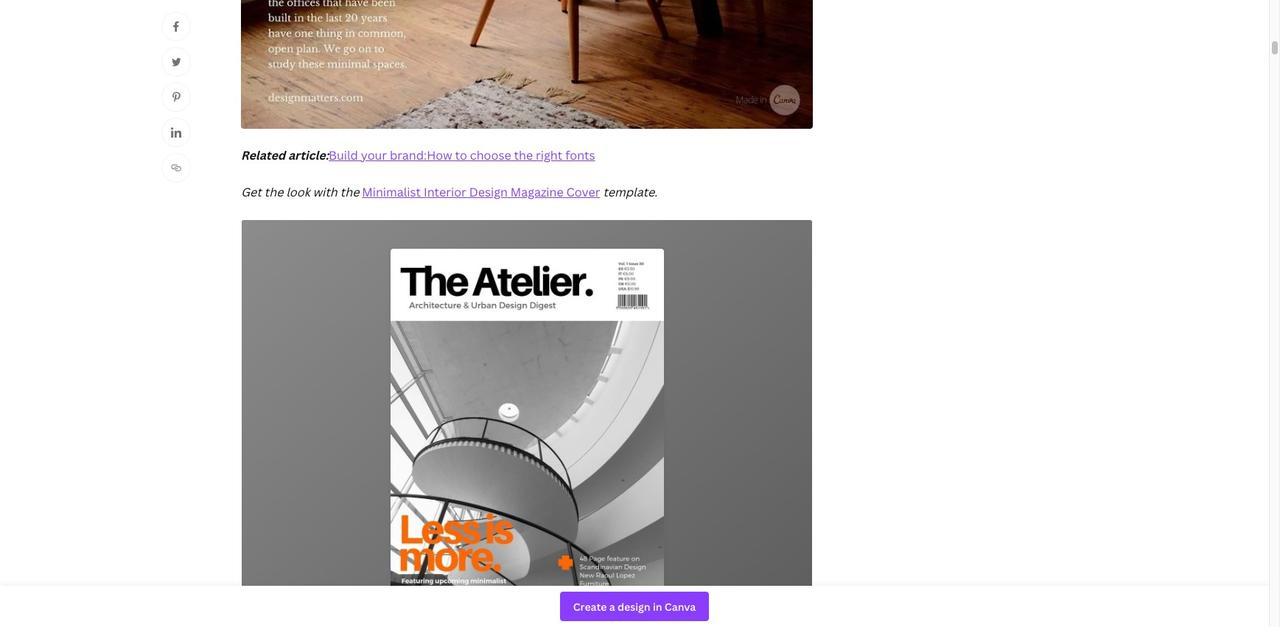 Task type: describe. For each thing, give the bounding box(es) containing it.
choose
[[470, 147, 511, 164]]

get the look with the minimalist interior design magazine cover template.
[[241, 184, 657, 200]]

minimalist
[[362, 184, 421, 200]]

fonts
[[565, 147, 595, 164]]

to
[[455, 147, 467, 164]]

0 horizontal spatial the
[[264, 184, 283, 200]]

magazine
[[511, 184, 564, 200]]

build
[[329, 147, 358, 164]]

cover
[[566, 184, 600, 200]]

related article: build your brand:how to choose the right fonts
[[241, 147, 595, 164]]

look
[[286, 184, 310, 200]]

design
[[469, 184, 508, 200]]



Task type: locate. For each thing, give the bounding box(es) containing it.
build your brand:how to choose the right fonts link
[[329, 147, 595, 164]]

with
[[313, 184, 337, 200]]

the right get at the left
[[264, 184, 283, 200]]

article:
[[288, 147, 329, 164]]

1 horizontal spatial the
[[340, 184, 359, 200]]

your
[[361, 147, 387, 164]]

get
[[241, 184, 261, 200]]

the right "with" at the left of the page
[[340, 184, 359, 200]]

template.
[[603, 184, 657, 200]]

the left the right
[[514, 147, 533, 164]]

right
[[536, 147, 563, 164]]

brand:how
[[390, 147, 452, 164]]

minimalist interior design magazine cover link
[[362, 184, 600, 200]]

the
[[514, 147, 533, 164], [264, 184, 283, 200], [340, 184, 359, 200]]

related
[[241, 147, 285, 164]]

2 horizontal spatial the
[[514, 147, 533, 164]]

interior
[[424, 184, 466, 200]]



Task type: vqa. For each thing, say whether or not it's contained in the screenshot.
Language: English (US) button
no



